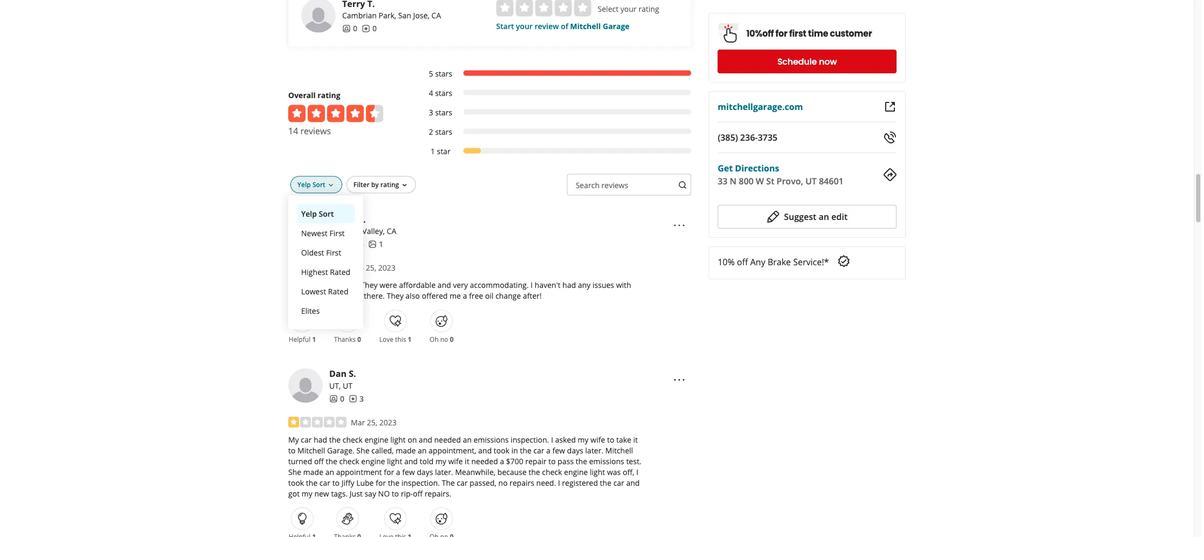 Task type: describe. For each thing, give the bounding box(es) containing it.
oil
[[485, 291, 494, 302]]

0 left 16 review v2 image
[[353, 24, 357, 34]]

ca for f.
[[387, 227, 396, 237]]

sep
[[351, 263, 364, 274]]

to right no
[[392, 489, 399, 500]]

rated for highest rated
[[330, 268, 350, 278]]

review
[[535, 21, 559, 32]]

1 vertical spatial light
[[387, 457, 402, 467]]

appointment
[[336, 468, 382, 478]]

3 for 3
[[360, 394, 364, 405]]

edit
[[832, 211, 848, 223]]

2023 for f.
[[378, 263, 396, 274]]

2 vertical spatial check
[[542, 468, 562, 478]]

(385) 236-3735
[[718, 132, 778, 143]]

lowest
[[301, 287, 326, 297]]

st
[[767, 175, 775, 187]]

off,
[[623, 468, 634, 478]]

overall rating
[[288, 91, 341, 101]]

0 vertical spatial 16 friends v2 image
[[342, 25, 351, 33]]

2 vertical spatial it
[[465, 457, 470, 467]]

take
[[617, 435, 632, 446]]

0 horizontal spatial off
[[314, 457, 324, 467]]

schedule now
[[778, 56, 837, 68]]

filter reviews by 2 stars rating element
[[418, 127, 692, 138]]

0 vertical spatial light
[[391, 435, 406, 446]]

i right need.
[[558, 479, 560, 489]]

(0 reactions) element down repairs.
[[450, 533, 454, 538]]

reviews element for ut, ut
[[349, 394, 364, 405]]

3735
[[758, 132, 778, 143]]

brake
[[768, 256, 791, 268]]

25, for dan s.
[[367, 418, 378, 428]]

on
[[408, 435, 417, 446]]

24 check in v2 image
[[838, 255, 851, 268]]

ever!
[[342, 281, 359, 291]]

need.
[[536, 479, 556, 489]]

33
[[718, 175, 728, 187]]

newest first button
[[297, 224, 355, 244]]

this
[[395, 335, 406, 344]]

n
[[730, 175, 737, 187]]

repairs.
[[425, 489, 452, 500]]

no inside "my car had the check engine light on and needed an emissions inspection. i asked my wife to take it to mitchell garage. she called, made an appointment, and took in the car a few days later. mitchell turned off the check engine light and told my wife it needed a $700 repair to pass the emissions test. she made an appointment for a few days later. meanwhile, because the check engine light was off, i took the car to jiffy lube for the inspection. the car passed, no repairs need. i registered the car and got my new tags. just say no to rip-off repairs."
[[499, 479, 508, 489]]

car right the
[[457, 479, 468, 489]]

schedule
[[778, 56, 817, 68]]

0 horizontal spatial no
[[440, 335, 448, 344]]

2 vertical spatial for
[[376, 479, 386, 489]]

(0 reactions) element right thanks on the left bottom of page
[[357, 335, 361, 344]]

and up meanwhile,
[[478, 446, 492, 456]]

my right the asked
[[578, 435, 589, 446]]

reviews for 14 reviews
[[300, 125, 331, 137]]

suggest
[[784, 211, 817, 223]]

1 vertical spatial needed
[[471, 457, 498, 467]]

0 vertical spatial emissions
[[474, 435, 509, 446]]

san
[[398, 11, 411, 21]]

(0 reactions) element right oh
[[450, 335, 454, 344]]

5 for 5 stars
[[429, 69, 433, 79]]

friends element for dan
[[329, 394, 344, 405]]

filter by rating
[[354, 180, 399, 189]]

issues
[[593, 281, 614, 291]]

offered
[[422, 291, 448, 302]]

0 vertical spatial needed
[[434, 435, 461, 446]]

rated for lowest rated
[[328, 287, 349, 297]]

0 vertical spatial check
[[343, 435, 363, 446]]

first for newest first
[[330, 229, 345, 239]]

i inside best mechanic ever! they were affordable and very accommodating. i haven't had any issues with my car since taking it there. they also offered me a free oil change after!
[[531, 281, 533, 291]]

select
[[598, 4, 619, 14]]

and down "off," at the bottom of page
[[626, 479, 640, 489]]

car down was
[[614, 479, 624, 489]]

lowest rated button
[[297, 283, 355, 302]]

garage
[[603, 21, 630, 32]]

search image
[[679, 181, 687, 190]]

0 horizontal spatial inspection.
[[402, 479, 440, 489]]

rating for select your rating
[[639, 4, 659, 14]]

repair
[[526, 457, 547, 467]]

start your review of mitchell garage
[[496, 21, 630, 32]]

1 right helpful at the left bottom of page
[[312, 335, 316, 344]]

the up no
[[388, 479, 400, 489]]

in
[[512, 446, 518, 456]]

$700
[[506, 457, 524, 467]]

0 vertical spatial friends element
[[342, 23, 357, 34]]

0 horizontal spatial made
[[303, 468, 323, 478]]

sort for yelp sort dropdown button at the top
[[313, 180, 325, 189]]

0 horizontal spatial mitchell
[[298, 446, 325, 456]]

2 vertical spatial engine
[[564, 468, 588, 478]]

my right got
[[302, 489, 313, 500]]

0 vertical spatial she
[[357, 446, 370, 456]]

oldest
[[301, 248, 324, 258]]

of
[[561, 21, 568, 32]]

park,
[[379, 11, 396, 21]]

1 vertical spatial check
[[339, 457, 359, 467]]

service!*
[[793, 256, 829, 268]]

mechanic
[[306, 281, 340, 291]]

my right told
[[436, 457, 446, 467]]

i right "off," at the bottom of page
[[636, 468, 639, 478]]

got
[[288, 489, 300, 500]]

0 right oh
[[450, 335, 454, 344]]

helpful
[[289, 335, 311, 344]]

an up appointment,
[[463, 435, 472, 446]]

oldest first
[[301, 248, 341, 258]]

10%off
[[747, 28, 774, 40]]

to left pass
[[549, 457, 556, 467]]

1 right this
[[408, 335, 412, 344]]

were
[[380, 281, 397, 291]]

to left the take
[[607, 435, 615, 446]]

fountain
[[329, 227, 361, 237]]

rating element
[[496, 0, 591, 17]]

suggest an edit button
[[718, 205, 897, 229]]

my car had the check engine light on and needed an emissions inspection. i asked my wife to take it to mitchell garage. she called, made an appointment, and took in the car a few days later. mitchell turned off the check engine light and told my wife it needed a $700 repair to pass the emissions test. she made an appointment for a few days later. meanwhile, because the check engine light was off, i took the car to jiffy lube for the inspection. the car passed, no repairs need. i registered the car and got my new tags. just say no to rip-off repairs.
[[288, 435, 642, 500]]

a inside best mechanic ever! they were affordable and very accommodating. i haven't had any issues with my car since taking it there. they also offered me a free oil change after!
[[463, 291, 467, 302]]

highest
[[301, 268, 328, 278]]

and right 'on'
[[419, 435, 432, 446]]

suggest an edit
[[784, 211, 848, 223]]

10%
[[718, 256, 735, 268]]

overall
[[288, 91, 316, 101]]

get
[[718, 163, 733, 174]]

5 stars
[[429, 69, 452, 79]]

2023 for s.
[[380, 418, 397, 428]]

mar 25, 2023
[[351, 418, 397, 428]]

yelp sort button
[[297, 205, 355, 224]]

now
[[819, 56, 837, 68]]

(1 reaction) element down rip-
[[408, 533, 412, 538]]

jiffy
[[342, 479, 355, 489]]

photos element
[[368, 239, 383, 250]]

best
[[288, 281, 304, 291]]

was
[[607, 468, 621, 478]]

1 horizontal spatial they
[[387, 291, 404, 302]]

helpful 1
[[289, 335, 316, 344]]

1 vertical spatial engine
[[361, 457, 385, 467]]

0 left 16 review v2 icon
[[340, 394, 344, 405]]

16 review v2 image
[[349, 395, 357, 404]]

an up told
[[418, 446, 427, 456]]

3 stars
[[429, 108, 452, 118]]

1 left "star"
[[431, 147, 435, 157]]

1 vertical spatial days
[[417, 468, 433, 478]]

the up garage.
[[329, 435, 341, 446]]

car up new
[[320, 479, 330, 489]]

(1 reaction) element right this
[[408, 335, 412, 344]]

800
[[739, 175, 754, 187]]

car right my
[[301, 435, 312, 446]]

(no rating) image
[[496, 0, 591, 17]]

2 stars
[[429, 127, 452, 138]]

it for f.
[[357, 291, 362, 302]]

had inside best mechanic ever! they were affordable and very accommodating. i haven't had any issues with my car since taking it there. they also offered me a free oil change after!
[[563, 281, 576, 291]]

also
[[406, 291, 420, 302]]

the down repair
[[529, 468, 540, 478]]

highest rated button
[[297, 263, 355, 283]]

sort for yelp sort button
[[319, 209, 334, 220]]

25, for emma f.
[[366, 263, 376, 274]]

lube
[[356, 479, 374, 489]]

emma f. fountain valley, ca
[[329, 214, 396, 237]]

had inside "my car had the check engine light on and needed an emissions inspection. i asked my wife to take it to mitchell garage. she called, made an appointment, and took in the car a few days later. mitchell turned off the check engine light and told my wife it needed a $700 repair to pass the emissions test. she made an appointment for a few days later. meanwhile, because the check engine light was off, i took the car to jiffy lube for the inspection. the car passed, no repairs need. i registered the car and got my new tags. just say no to rip-off repairs."
[[314, 435, 327, 446]]

change
[[496, 291, 521, 302]]

0 vertical spatial engine
[[365, 435, 389, 446]]

1 vertical spatial rating
[[318, 91, 341, 101]]

yelp for yelp sort dropdown button at the top
[[298, 180, 311, 189]]

1 inside photos element
[[379, 240, 383, 250]]

passed,
[[470, 479, 497, 489]]

new
[[314, 489, 329, 500]]

affordable
[[399, 281, 436, 291]]

get directions 33 n 800 w st provo, ut 84601
[[718, 163, 844, 187]]

me
[[450, 291, 461, 302]]

after!
[[523, 291, 542, 302]]

car up repair
[[534, 446, 545, 456]]

oldest first button
[[297, 244, 355, 263]]

mitchellgarage.com link
[[718, 101, 803, 113]]

1 star
[[431, 147, 451, 157]]

first for oldest first
[[326, 248, 341, 258]]

to down my
[[288, 446, 296, 456]]

2 vertical spatial off
[[413, 489, 423, 500]]

s.
[[349, 369, 356, 380]]

told
[[420, 457, 434, 467]]

oh no 0
[[430, 335, 454, 344]]

2 horizontal spatial mitchell
[[606, 446, 633, 456]]

stars for 3 stars
[[435, 108, 452, 118]]

search
[[576, 181, 600, 191]]

2 horizontal spatial off
[[737, 256, 748, 268]]

ut inside get directions 33 n 800 w st provo, ut 84601
[[806, 175, 817, 187]]



Task type: vqa. For each thing, say whether or not it's contained in the screenshot.
the favorite
no



Task type: locate. For each thing, give the bounding box(es) containing it.
yelp
[[298, 180, 311, 189], [301, 209, 317, 220]]

0 vertical spatial days
[[567, 446, 584, 456]]

0 right 16 review v2 image
[[373, 24, 377, 34]]

1 vertical spatial first
[[326, 248, 341, 258]]

0 horizontal spatial ca
[[387, 227, 396, 237]]

ca for park,
[[432, 11, 441, 21]]

first down emma
[[330, 229, 345, 239]]

love this 1
[[379, 335, 412, 344]]

yelp up yelp sort button
[[298, 180, 311, 189]]

she
[[357, 446, 370, 456], [288, 468, 301, 478]]

1 vertical spatial for
[[384, 468, 394, 478]]

dan s. ut, ut
[[329, 369, 356, 392]]

0 horizontal spatial 5
[[360, 240, 364, 250]]

1 horizontal spatial off
[[413, 489, 423, 500]]

inspection. up in
[[511, 435, 549, 446]]

2 horizontal spatial it
[[634, 435, 638, 446]]

called,
[[372, 446, 394, 456]]

1 vertical spatial later.
[[435, 468, 453, 478]]

1 vertical spatial wife
[[448, 457, 463, 467]]

light down 'called,'
[[387, 457, 402, 467]]

few up rip-
[[402, 468, 415, 478]]

reviews element down cambrian
[[362, 23, 377, 34]]

oh
[[430, 335, 439, 344]]

16 chevron down v2 image right filter by rating
[[400, 181, 409, 190]]

wife down appointment,
[[448, 457, 463, 467]]

later. up registered in the left of the page
[[585, 446, 604, 456]]

schedule now button
[[718, 50, 897, 73]]

0 vertical spatial first
[[330, 229, 345, 239]]

yelp inside button
[[301, 209, 317, 220]]

0 horizontal spatial took
[[288, 479, 304, 489]]

ca inside emma f. fountain valley, ca
[[387, 227, 396, 237]]

0 vertical spatial off
[[737, 256, 748, 268]]

made down turned
[[303, 468, 323, 478]]

0 horizontal spatial she
[[288, 468, 301, 478]]

car inside best mechanic ever! they were affordable and very accommodating. i haven't had any issues with my car since taking it there. they also offered me a free oil change after!
[[301, 291, 312, 302]]

1 horizontal spatial had
[[563, 281, 576, 291]]

2
[[429, 127, 433, 138]]

engine up 'called,'
[[365, 435, 389, 446]]

5 left 16 photos v2
[[360, 240, 364, 250]]

any
[[751, 256, 766, 268]]

4 stars from the top
[[435, 127, 452, 138]]

1 vertical spatial they
[[387, 291, 404, 302]]

0 vertical spatial your
[[621, 4, 637, 14]]

(1 reaction) element
[[312, 335, 316, 344], [408, 335, 412, 344], [312, 533, 316, 538], [408, 533, 412, 538]]

yelp sort for yelp sort dropdown button at the top
[[298, 180, 325, 189]]

reviews element down dan s. ut, ut
[[349, 394, 364, 405]]

first inside "button"
[[330, 229, 345, 239]]

photo of emma f. image
[[288, 214, 323, 249]]

the
[[329, 435, 341, 446], [520, 446, 532, 456], [326, 457, 337, 467], [576, 457, 587, 467], [529, 468, 540, 478], [306, 479, 318, 489], [388, 479, 400, 489], [600, 479, 612, 489]]

first
[[790, 28, 807, 40]]

1 vertical spatial inspection.
[[402, 479, 440, 489]]

lowest rated
[[301, 287, 349, 297]]

she down turned
[[288, 468, 301, 478]]

1 horizontal spatial made
[[396, 446, 416, 456]]

0 horizontal spatial your
[[516, 21, 533, 32]]

0 right thanks on the left bottom of page
[[357, 335, 361, 344]]

(1 reaction) element right helpful at the left bottom of page
[[312, 335, 316, 344]]

stars right 4
[[435, 88, 452, 99]]

wife
[[591, 435, 605, 446], [448, 457, 463, 467]]

1 vertical spatial friends element
[[329, 239, 344, 250]]

0 vertical spatial made
[[396, 446, 416, 456]]

yelp sort button
[[291, 177, 342, 194]]

thanks
[[334, 335, 356, 344]]

1 vertical spatial ca
[[387, 227, 396, 237]]

0 vertical spatial yelp
[[298, 180, 311, 189]]

sort inside dropdown button
[[313, 180, 325, 189]]

24 pencil v2 image
[[767, 211, 780, 224]]

emma
[[329, 214, 356, 226]]

an
[[819, 211, 829, 223], [463, 435, 472, 446], [418, 446, 427, 456], [325, 468, 334, 478]]

rated inside lowest rated button
[[328, 287, 349, 297]]

1 horizontal spatial 3
[[429, 108, 433, 118]]

0 vertical spatial they
[[361, 281, 378, 291]]

rating for filter by rating
[[381, 180, 399, 189]]

filter reviews by 1 star rating element
[[418, 146, 692, 157]]

16 chevron down v2 image for yelp sort
[[327, 181, 335, 190]]

repairs
[[510, 479, 535, 489]]

registered
[[562, 479, 598, 489]]

photo of terry t. image
[[301, 0, 336, 33]]

1 horizontal spatial 16 chevron down v2 image
[[400, 181, 409, 190]]

it right the take
[[634, 435, 638, 446]]

light left was
[[590, 468, 605, 478]]

friends element down fountain
[[329, 239, 344, 250]]

my
[[288, 435, 299, 446]]

because
[[498, 468, 527, 478]]

ca right jose,
[[432, 11, 441, 21]]

dan s. link
[[329, 369, 356, 380]]

sort up newest first "button"
[[319, 209, 334, 220]]

emissions up was
[[589, 457, 624, 467]]

tags.
[[331, 489, 348, 500]]

1 vertical spatial had
[[314, 435, 327, 446]]

None radio
[[555, 0, 572, 17]]

1 vertical spatial ut
[[343, 381, 353, 392]]

ca right valley,
[[387, 227, 396, 237]]

it for s.
[[634, 435, 638, 446]]

1 horizontal spatial ut
[[806, 175, 817, 187]]

yelp sort for yelp sort button
[[301, 209, 334, 220]]

no right oh
[[440, 335, 448, 344]]

1 vertical spatial no
[[499, 479, 508, 489]]

1 vertical spatial 5
[[360, 240, 364, 250]]

stars up 2 stars
[[435, 108, 452, 118]]

ut inside dan s. ut, ut
[[343, 381, 353, 392]]

3 up the 2 on the left of the page
[[429, 108, 433, 118]]

there.
[[364, 291, 385, 302]]

later. up the
[[435, 468, 453, 478]]

1 star rating image
[[288, 418, 347, 429]]

inspection. up rip-
[[402, 479, 440, 489]]

16 friends v2 image
[[342, 25, 351, 33], [329, 241, 338, 249], [329, 395, 338, 404]]

rating right the select
[[639, 4, 659, 14]]

few down the asked
[[553, 446, 565, 456]]

yelp sort inside dropdown button
[[298, 180, 325, 189]]

1 vertical spatial 3
[[360, 394, 364, 405]]

yelp sort
[[298, 180, 325, 189], [301, 209, 334, 220]]

taking
[[334, 291, 355, 302]]

0 vertical spatial rating
[[639, 4, 659, 14]]

thanks 0
[[334, 335, 361, 344]]

customer
[[830, 28, 872, 40]]

0 vertical spatial rated
[[330, 268, 350, 278]]

0 vertical spatial inspection.
[[511, 435, 549, 446]]

0 vertical spatial for
[[776, 28, 788, 40]]

friends element
[[342, 23, 357, 34], [329, 239, 344, 250], [329, 394, 344, 405]]

yelp sort inside button
[[301, 209, 334, 220]]

the up new
[[306, 479, 318, 489]]

sort inside button
[[319, 209, 334, 220]]

3 inside reviews element
[[360, 394, 364, 405]]

1 16 chevron down v2 image from the left
[[327, 181, 335, 190]]

0 down fountain
[[340, 240, 344, 250]]

0 vertical spatial no
[[440, 335, 448, 344]]

your for select
[[621, 4, 637, 14]]

1 horizontal spatial no
[[499, 479, 508, 489]]

very
[[453, 281, 468, 291]]

1 vertical spatial she
[[288, 468, 301, 478]]

yelp for yelp sort button
[[301, 209, 317, 220]]

yelp sort up newest
[[301, 209, 334, 220]]

my inside best mechanic ever! they were affordable and very accommodating. i haven't had any issues with my car since taking it there. they also offered me a free oil change after!
[[288, 291, 299, 302]]

off
[[737, 256, 748, 268], [314, 457, 324, 467], [413, 489, 423, 500]]

0 horizontal spatial days
[[417, 468, 433, 478]]

1 vertical spatial made
[[303, 468, 323, 478]]

1 vertical spatial emissions
[[589, 457, 624, 467]]

by
[[371, 180, 379, 189]]

friends element for emma
[[329, 239, 344, 250]]

wife left the take
[[591, 435, 605, 446]]

1 horizontal spatial days
[[567, 446, 584, 456]]

1 vertical spatial reviews
[[602, 181, 628, 191]]

16 chevron down v2 image
[[327, 181, 335, 190], [400, 181, 409, 190]]

it
[[357, 291, 362, 302], [634, 435, 638, 446], [465, 457, 470, 467]]

0 vertical spatial took
[[494, 446, 510, 456]]

reviews element
[[362, 23, 377, 34], [349, 394, 364, 405]]

f.
[[359, 214, 366, 226]]

16 friends v2 image for emma
[[329, 241, 338, 249]]

first down newest first "button"
[[326, 248, 341, 258]]

ut left 84601
[[806, 175, 817, 187]]

1 horizontal spatial mitchell
[[570, 21, 601, 32]]

i left the asked
[[551, 435, 553, 446]]

just
[[350, 489, 363, 500]]

stars for 2 stars
[[435, 127, 452, 138]]

made
[[396, 446, 416, 456], [303, 468, 323, 478]]

and left told
[[404, 457, 418, 467]]

had left any at the bottom left
[[563, 281, 576, 291]]

0 vertical spatial 2023
[[378, 263, 396, 274]]

i up after!
[[531, 281, 533, 291]]

check up garage.
[[343, 435, 363, 446]]

asked
[[555, 435, 576, 446]]

3 for 3 stars
[[429, 108, 433, 118]]

newest first
[[301, 229, 345, 239]]

3 stars from the top
[[435, 108, 452, 118]]

to
[[607, 435, 615, 446], [288, 446, 296, 456], [549, 457, 556, 467], [332, 479, 340, 489], [392, 489, 399, 500]]

(0 reactions) element
[[357, 335, 361, 344], [450, 335, 454, 344], [357, 533, 361, 538], [450, 533, 454, 538]]

1 horizontal spatial few
[[553, 446, 565, 456]]

they
[[361, 281, 378, 291], [387, 291, 404, 302]]

0 horizontal spatial 3
[[360, 394, 364, 405]]

the down garage.
[[326, 457, 337, 467]]

  text field
[[567, 175, 692, 196]]

0 vertical spatial wife
[[591, 435, 605, 446]]

filter reviews by 3 stars rating element
[[418, 108, 692, 118]]

5
[[429, 69, 433, 79], [360, 240, 364, 250]]

pass
[[558, 457, 574, 467]]

None radio
[[496, 0, 514, 17], [516, 0, 533, 17], [535, 0, 553, 17], [574, 0, 591, 17], [496, 0, 514, 17], [516, 0, 533, 17], [535, 0, 553, 17], [574, 0, 591, 17]]

check
[[343, 435, 363, 446], [339, 457, 359, 467], [542, 468, 562, 478]]

16 chevron down v2 image inside yelp sort dropdown button
[[327, 181, 335, 190]]

3 inside filter reviews by 3 stars rating element
[[429, 108, 433, 118]]

friends element down cambrian
[[342, 23, 357, 34]]

to up tags.
[[332, 479, 340, 489]]

yelp up newest
[[301, 209, 317, 220]]

your right start
[[516, 21, 533, 32]]

2 stars from the top
[[435, 88, 452, 99]]

16 chevron down v2 image up yelp sort button
[[327, 181, 335, 190]]

1 vertical spatial sort
[[319, 209, 334, 220]]

16 chevron down v2 image for filter by rating
[[400, 181, 409, 190]]

5 for 5
[[360, 240, 364, 250]]

2 vertical spatial friends element
[[329, 394, 344, 405]]

236-
[[740, 132, 758, 143]]

accommodating.
[[470, 281, 529, 291]]

reviews element containing 3
[[349, 394, 364, 405]]

5 up 4
[[429, 69, 433, 79]]

highest rated
[[301, 268, 350, 278]]

she left 'called,'
[[357, 446, 370, 456]]

1 horizontal spatial emissions
[[589, 457, 624, 467]]

days
[[567, 446, 584, 456], [417, 468, 433, 478]]

since
[[314, 291, 332, 302]]

16 friends v2 image for dan
[[329, 395, 338, 404]]

1 stars from the top
[[435, 69, 452, 79]]

cambrian
[[342, 11, 377, 21]]

my
[[288, 291, 299, 302], [578, 435, 589, 446], [436, 457, 446, 467], [302, 489, 313, 500]]

1 vertical spatial off
[[314, 457, 324, 467]]

mar
[[351, 418, 365, 428]]

yelp inside dropdown button
[[298, 180, 311, 189]]

reviews for search reviews
[[602, 181, 628, 191]]

0 horizontal spatial needed
[[434, 435, 461, 446]]

reviews right search
[[602, 181, 628, 191]]

rip-
[[401, 489, 413, 500]]

rating inside popup button
[[381, 180, 399, 189]]

1 vertical spatial 16 friends v2 image
[[329, 241, 338, 249]]

16 photos v2 image
[[368, 241, 377, 249]]

1 horizontal spatial she
[[357, 446, 370, 456]]

25, right mar
[[367, 418, 378, 428]]

filter reviews by 5 stars rating element
[[418, 69, 692, 79]]

engine up registered in the left of the page
[[564, 468, 588, 478]]

0 vertical spatial reviews element
[[362, 23, 377, 34]]

an up new
[[325, 468, 334, 478]]

your right the select
[[621, 4, 637, 14]]

(0 reactions) element down just
[[357, 533, 361, 538]]

0 horizontal spatial few
[[402, 468, 415, 478]]

14
[[288, 125, 298, 137]]

1 horizontal spatial reviews
[[602, 181, 628, 191]]

meanwhile,
[[455, 468, 496, 478]]

0 inside reviews element
[[373, 24, 377, 34]]

1 vertical spatial few
[[402, 468, 415, 478]]

menu image
[[673, 374, 686, 387]]

appointment,
[[429, 446, 476, 456]]

1 vertical spatial took
[[288, 479, 304, 489]]

0 horizontal spatial 16 chevron down v2 image
[[327, 181, 335, 190]]

the right pass
[[576, 457, 587, 467]]

and up offered
[[438, 281, 451, 291]]

and inside best mechanic ever! they were affordable and very accommodating. i haven't had any issues with my car since taking it there. they also offered me a free oil change after!
[[438, 281, 451, 291]]

0 vertical spatial few
[[553, 446, 565, 456]]

menu image
[[673, 219, 686, 232]]

reviews element containing 0
[[362, 23, 377, 34]]

your for start
[[516, 21, 533, 32]]

0 vertical spatial 25,
[[366, 263, 376, 274]]

0 horizontal spatial wife
[[448, 457, 463, 467]]

1 horizontal spatial inspection.
[[511, 435, 549, 446]]

photo of dan s. image
[[288, 369, 323, 404]]

yelp sort up yelp sort button
[[298, 180, 325, 189]]

24 directions v2 image
[[884, 168, 897, 181]]

for
[[776, 28, 788, 40], [384, 468, 394, 478], [376, 479, 386, 489]]

stars
[[435, 69, 452, 79], [435, 88, 452, 99], [435, 108, 452, 118], [435, 127, 452, 138]]

1 horizontal spatial later.
[[585, 446, 604, 456]]

(1 reaction) element down new
[[312, 533, 316, 538]]

16 chevron down v2 image inside filter by rating popup button
[[400, 181, 409, 190]]

16 review v2 image
[[362, 25, 370, 33]]

took left in
[[494, 446, 510, 456]]

1 horizontal spatial rating
[[381, 180, 399, 189]]

first inside button
[[326, 248, 341, 258]]

with
[[616, 281, 631, 291]]

reviews right 14
[[300, 125, 331, 137]]

it inside best mechanic ever! they were affordable and very accommodating. i haven't had any issues with my car since taking it there. they also offered me a free oil change after!
[[357, 291, 362, 302]]

off right turned
[[314, 457, 324, 467]]

24 phone v2 image
[[884, 131, 897, 144]]

1 horizontal spatial ca
[[432, 11, 441, 21]]

rated inside the highest rated button
[[330, 268, 350, 278]]

0 vertical spatial 5
[[429, 69, 433, 79]]

they down were
[[387, 291, 404, 302]]

the right in
[[520, 446, 532, 456]]

0 horizontal spatial rating
[[318, 91, 341, 101]]

garage.
[[327, 446, 355, 456]]

4
[[429, 88, 433, 99]]

ut right ut,
[[343, 381, 353, 392]]

3 right 16 review v2 icon
[[360, 394, 364, 405]]

an inside suggest an edit 'button'
[[819, 211, 829, 223]]

1 vertical spatial 2023
[[380, 418, 397, 428]]

turned
[[288, 457, 312, 467]]

1 vertical spatial 25,
[[367, 418, 378, 428]]

0 horizontal spatial had
[[314, 435, 327, 446]]

stars for 5 stars
[[435, 69, 452, 79]]

0 horizontal spatial it
[[357, 291, 362, 302]]

2 vertical spatial light
[[590, 468, 605, 478]]

24 external link v2 image
[[884, 100, 897, 113]]

filter reviews by 4 stars rating element
[[418, 88, 692, 99]]

0 horizontal spatial later.
[[435, 468, 453, 478]]

0 vertical spatial 3
[[429, 108, 433, 118]]

my down best
[[288, 291, 299, 302]]

reviews element for cambrian park, san jose, ca
[[362, 23, 377, 34]]

0 horizontal spatial emissions
[[474, 435, 509, 446]]

the down was
[[600, 479, 612, 489]]

dan
[[329, 369, 347, 380]]

days up pass
[[567, 446, 584, 456]]

5 star rating image
[[288, 263, 347, 274]]

check up need.
[[542, 468, 562, 478]]

4.5 star rating image
[[288, 105, 383, 123]]

an left edit
[[819, 211, 829, 223]]

needed
[[434, 435, 461, 446], [471, 457, 498, 467]]

1
[[431, 147, 435, 157], [379, 240, 383, 250], [312, 335, 316, 344], [408, 335, 412, 344]]

0 horizontal spatial reviews
[[300, 125, 331, 137]]

2023 up were
[[378, 263, 396, 274]]

rating right "by"
[[381, 180, 399, 189]]

stars up 4 stars in the top left of the page
[[435, 69, 452, 79]]

car
[[301, 291, 312, 302], [301, 435, 312, 446], [534, 446, 545, 456], [320, 479, 330, 489], [457, 479, 468, 489], [614, 479, 624, 489]]

later.
[[585, 446, 604, 456], [435, 468, 453, 478]]

10% off any brake service!*
[[718, 256, 829, 268]]

stars for 4 stars
[[435, 88, 452, 99]]

1 vertical spatial rated
[[328, 287, 349, 297]]

1 horizontal spatial 5
[[429, 69, 433, 79]]

1 horizontal spatial wife
[[591, 435, 605, 446]]

mitchell
[[570, 21, 601, 32], [298, 446, 325, 456], [606, 446, 633, 456]]

0 vertical spatial ca
[[432, 11, 441, 21]]

it up meanwhile,
[[465, 457, 470, 467]]

2 16 chevron down v2 image from the left
[[400, 181, 409, 190]]

1 horizontal spatial took
[[494, 446, 510, 456]]

4 stars
[[429, 88, 452, 99]]



